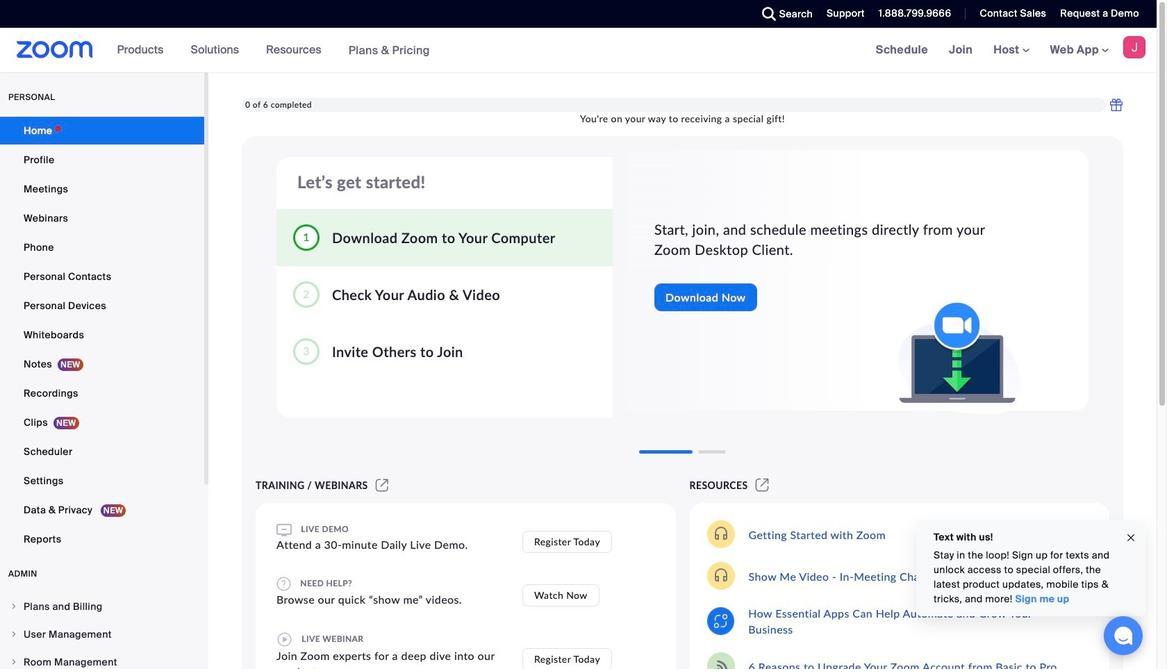 Task type: vqa. For each thing, say whether or not it's contained in the screenshot.
2nd window new 'image' from the right
yes



Task type: describe. For each thing, give the bounding box(es) containing it.
admin menu menu
[[0, 593, 204, 669]]

profile picture image
[[1123, 36, 1146, 58]]

right image for second menu item from the top
[[10, 630, 18, 638]]

close image
[[1126, 530, 1137, 546]]

2 menu item from the top
[[0, 621, 204, 648]]

open chat image
[[1114, 626, 1133, 645]]



Task type: locate. For each thing, give the bounding box(es) containing it.
right image
[[10, 602, 18, 611], [10, 630, 18, 638]]

2 right image from the top
[[10, 630, 18, 638]]

3 menu item from the top
[[0, 649, 204, 669]]

0 vertical spatial right image
[[10, 602, 18, 611]]

1 vertical spatial menu item
[[0, 621, 204, 648]]

window new image
[[374, 479, 391, 491]]

banner
[[0, 28, 1157, 73]]

0 vertical spatial menu item
[[0, 593, 204, 620]]

personal menu menu
[[0, 117, 204, 554]]

window new image
[[754, 479, 771, 491]]

zoom logo image
[[17, 41, 93, 58]]

right image for 1st menu item from the top of the admin menu menu
[[10, 602, 18, 611]]

right image
[[10, 658, 18, 666]]

product information navigation
[[107, 28, 440, 73]]

2 vertical spatial menu item
[[0, 649, 204, 669]]

menu item
[[0, 593, 204, 620], [0, 621, 204, 648], [0, 649, 204, 669]]

1 vertical spatial right image
[[10, 630, 18, 638]]

meetings navigation
[[865, 28, 1157, 73]]

1 menu item from the top
[[0, 593, 204, 620]]

1 right image from the top
[[10, 602, 18, 611]]



